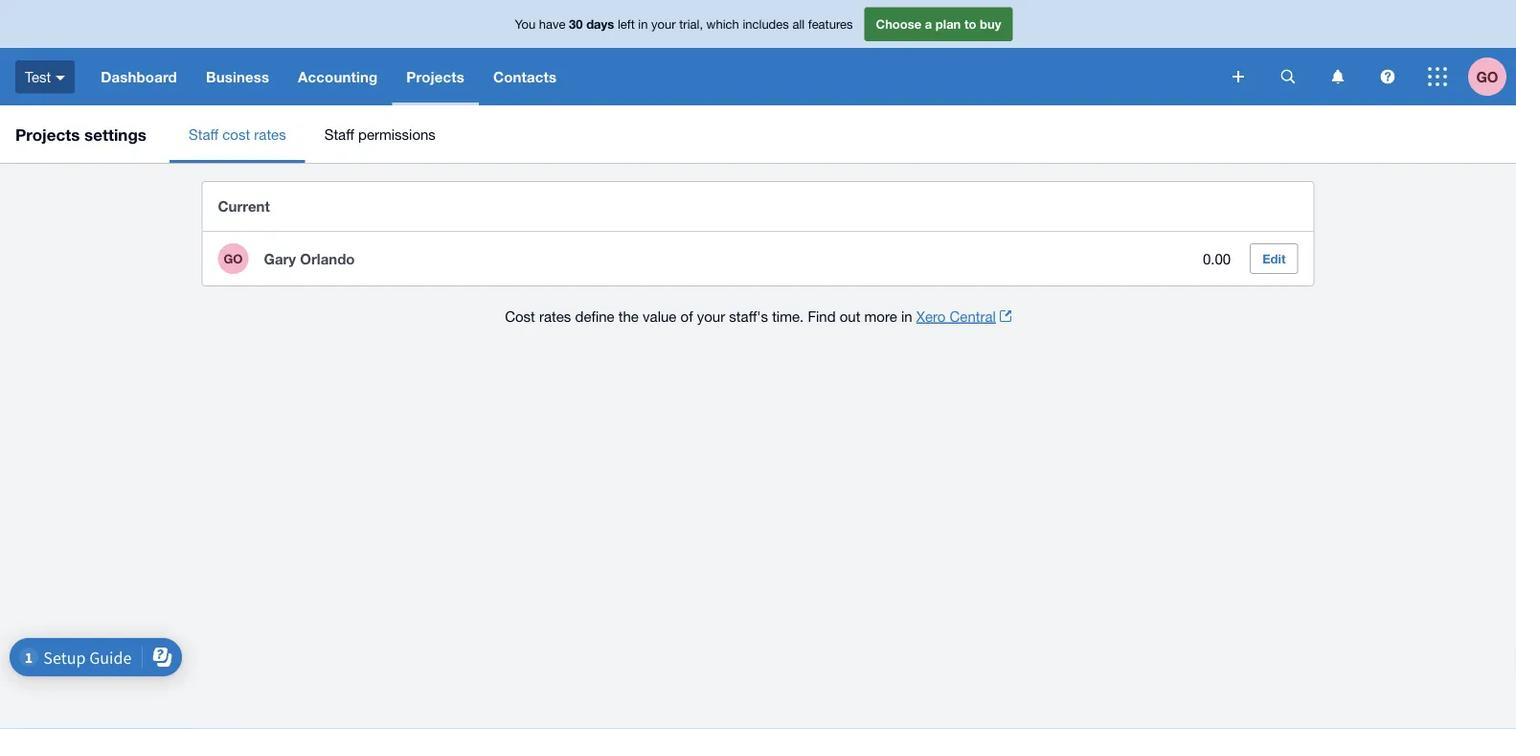 Task type: locate. For each thing, give the bounding box(es) containing it.
go
[[1477, 68, 1499, 85], [224, 251, 243, 266]]

staff cost rates
[[189, 125, 286, 142]]

0 horizontal spatial rates
[[254, 125, 286, 142]]

0 horizontal spatial staff
[[189, 125, 219, 142]]

cost rates define the value of your staff's time. find out more in xero central
[[505, 308, 996, 324]]

your for trial,
[[652, 17, 676, 31]]

edit button
[[1250, 243, 1299, 274]]

projects up permissions
[[406, 68, 465, 85]]

your
[[652, 17, 676, 31], [697, 308, 725, 324]]

0 vertical spatial projects
[[406, 68, 465, 85]]

banner
[[0, 0, 1516, 105]]

banner containing dashboard
[[0, 0, 1516, 105]]

1 horizontal spatial rates
[[539, 308, 571, 324]]

navigation containing dashboard
[[86, 48, 1220, 105]]

in left "xero"
[[901, 308, 913, 324]]

30
[[569, 17, 583, 31]]

0 horizontal spatial svg image
[[1281, 69, 1296, 84]]

current
[[218, 198, 270, 215]]

0 horizontal spatial your
[[652, 17, 676, 31]]

staff permissions
[[324, 125, 436, 142]]

1 vertical spatial in
[[901, 308, 913, 324]]

svg image
[[1281, 69, 1296, 84], [1381, 69, 1395, 84]]

test button
[[0, 48, 86, 105]]

0 vertical spatial go
[[1477, 68, 1499, 85]]

in
[[638, 17, 648, 31], [901, 308, 913, 324]]

0 vertical spatial in
[[638, 17, 648, 31]]

permissions
[[358, 125, 436, 142]]

staff down accounting
[[324, 125, 354, 142]]

staff cost rates link
[[170, 105, 305, 163]]

navigation inside banner
[[86, 48, 1220, 105]]

value
[[643, 308, 677, 324]]

define
[[575, 308, 615, 324]]

1 horizontal spatial your
[[697, 308, 725, 324]]

1 horizontal spatial svg image
[[1381, 69, 1395, 84]]

2 staff from the left
[[324, 125, 354, 142]]

1 vertical spatial projects
[[15, 125, 80, 144]]

you have 30 days left in your trial, which includes all features
[[515, 17, 853, 31]]

orlando
[[300, 250, 355, 267]]

1 horizontal spatial staff
[[324, 125, 354, 142]]

1 vertical spatial go
[[224, 251, 243, 266]]

cost
[[223, 125, 250, 142]]

0 horizontal spatial in
[[638, 17, 648, 31]]

rates
[[254, 125, 286, 142], [539, 308, 571, 324]]

your left the trial,
[[652, 17, 676, 31]]

dashboard
[[101, 68, 177, 85]]

projects for projects settings
[[15, 125, 80, 144]]

projects for projects
[[406, 68, 465, 85]]

1 svg image from the left
[[1281, 69, 1296, 84]]

1 staff from the left
[[189, 125, 219, 142]]

1 vertical spatial your
[[697, 308, 725, 324]]

projects
[[406, 68, 465, 85], [15, 125, 80, 144]]

of
[[681, 308, 693, 324]]

left
[[618, 17, 635, 31]]

to
[[965, 17, 977, 31]]

your right 'of'
[[697, 308, 725, 324]]

projects inside popup button
[[406, 68, 465, 85]]

1 horizontal spatial projects
[[406, 68, 465, 85]]

dashboard link
[[86, 48, 192, 105]]

staff left cost
[[189, 125, 219, 142]]

in right left in the left top of the page
[[638, 17, 648, 31]]

a
[[925, 17, 932, 31]]

contacts
[[493, 68, 557, 85]]

business
[[206, 68, 269, 85]]

1 horizontal spatial in
[[901, 308, 913, 324]]

svg image
[[1428, 67, 1448, 86], [1332, 69, 1345, 84], [1233, 71, 1244, 82], [56, 75, 65, 80]]

staff
[[189, 125, 219, 142], [324, 125, 354, 142]]

projects down test popup button
[[15, 125, 80, 144]]

0 vertical spatial your
[[652, 17, 676, 31]]

0 horizontal spatial projects
[[15, 125, 80, 144]]

navigation
[[86, 48, 1220, 105]]

plan
[[936, 17, 961, 31]]

1 horizontal spatial go
[[1477, 68, 1499, 85]]

0 vertical spatial rates
[[254, 125, 286, 142]]

the
[[619, 308, 639, 324]]



Task type: vqa. For each thing, say whether or not it's contained in the screenshot.
nov 27, 2023 corresponding to Due date
no



Task type: describe. For each thing, give the bounding box(es) containing it.
out
[[840, 308, 861, 324]]

accounting
[[298, 68, 378, 85]]

staff for staff cost rates
[[189, 125, 219, 142]]

test
[[25, 68, 51, 85]]

buy
[[980, 17, 1002, 31]]

edit
[[1263, 251, 1286, 266]]

includes
[[743, 17, 789, 31]]

xero central link
[[917, 305, 1011, 328]]

features
[[808, 17, 853, 31]]

in inside banner
[[638, 17, 648, 31]]

you
[[515, 17, 536, 31]]

find
[[808, 308, 836, 324]]

cost
[[505, 308, 535, 324]]

more
[[865, 308, 897, 324]]

0.00
[[1203, 250, 1231, 267]]

gary orlando
[[264, 250, 355, 267]]

all
[[793, 17, 805, 31]]

days
[[586, 17, 614, 31]]

have
[[539, 17, 566, 31]]

2 svg image from the left
[[1381, 69, 1395, 84]]

which
[[707, 17, 739, 31]]

contacts button
[[479, 48, 571, 105]]

go button
[[1469, 48, 1516, 105]]

staff permissions link
[[305, 105, 455, 163]]

svg image inside test popup button
[[56, 75, 65, 80]]

projects button
[[392, 48, 479, 105]]

gary
[[264, 250, 296, 267]]

xero
[[917, 308, 946, 324]]

settings
[[84, 125, 147, 144]]

go inside popup button
[[1477, 68, 1499, 85]]

staff for staff permissions
[[324, 125, 354, 142]]

choose
[[876, 17, 922, 31]]

business button
[[192, 48, 284, 105]]

accounting button
[[284, 48, 392, 105]]

time.
[[772, 308, 804, 324]]

1 vertical spatial rates
[[539, 308, 571, 324]]

staff's
[[729, 308, 768, 324]]

trial,
[[679, 17, 703, 31]]

central
[[950, 308, 996, 324]]

0 horizontal spatial go
[[224, 251, 243, 266]]

choose a plan to buy
[[876, 17, 1002, 31]]

your for staff's
[[697, 308, 725, 324]]

projects settings
[[15, 125, 147, 144]]



